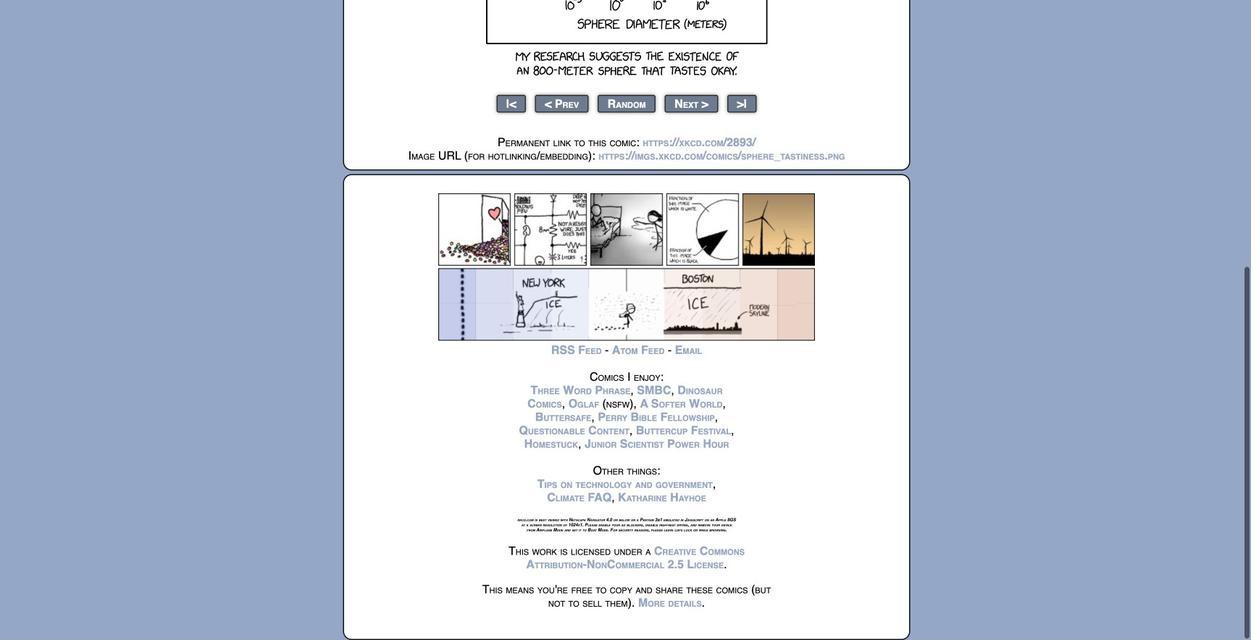 Task type: describe. For each thing, give the bounding box(es) containing it.
sphere tastiness image
[[486, 0, 768, 83]]



Task type: locate. For each thing, give the bounding box(es) containing it.
selected comics image
[[438, 193, 815, 266]]

earth temperature timeline image
[[438, 268, 815, 341]]



Task type: vqa. For each thing, say whether or not it's contained in the screenshot.
xkcd.com logo
no



